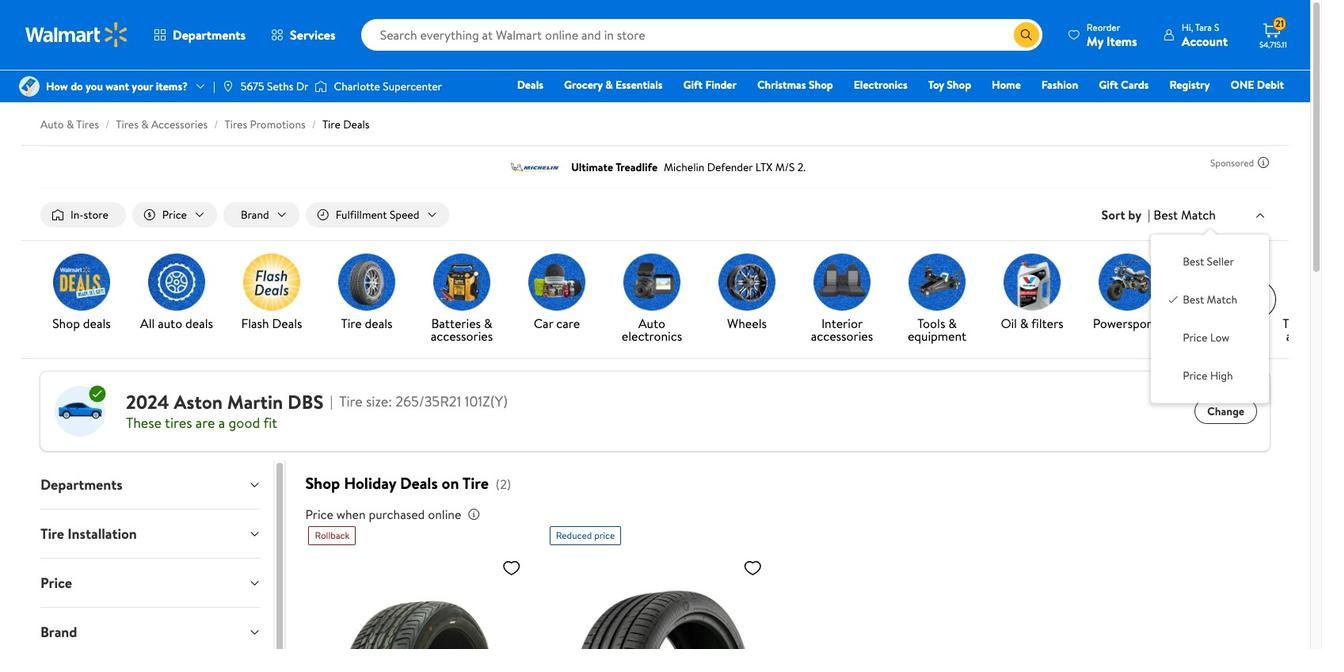 Task type: vqa. For each thing, say whether or not it's contained in the screenshot.
the ct
no



Task type: locate. For each thing, give the bounding box(es) containing it.
installation
[[68, 524, 137, 544]]

oil & filters image
[[1004, 254, 1061, 311]]

tire installation
[[40, 524, 137, 544]]

fit
[[263, 413, 277, 432]]

deals down shop all. image at the left top of the page
[[83, 315, 111, 332]]

powersports
[[1094, 315, 1162, 332]]

gift finder
[[684, 77, 737, 93]]

1 vertical spatial match
[[1208, 292, 1238, 308]]

tire
[[323, 117, 341, 132], [341, 315, 362, 332], [339, 392, 363, 411], [463, 472, 489, 494], [40, 524, 64, 544]]

& for essentials
[[606, 77, 613, 93]]

gift left cards at the right top of page
[[1100, 77, 1119, 93]]

2 horizontal spatial /
[[312, 117, 316, 132]]

2 vertical spatial |
[[330, 392, 333, 411]]

brand inside tab
[[40, 622, 77, 642]]

size:
[[366, 392, 392, 411]]

tire deals link
[[323, 117, 370, 132]]

price down the tire installation
[[40, 573, 72, 593]]

0 horizontal spatial brand
[[40, 622, 77, 642]]

3 accessories from the left
[[1192, 327, 1254, 345]]

price right price low radio
[[1184, 330, 1208, 346]]

2 deals from the left
[[185, 315, 213, 332]]

0 horizontal spatial /
[[105, 117, 110, 132]]

best match up exterior
[[1184, 292, 1238, 308]]

0 horizontal spatial  image
[[19, 76, 40, 97]]

search icon image
[[1021, 29, 1033, 41]]

shop
[[809, 77, 834, 93], [947, 77, 972, 93], [52, 315, 80, 332], [305, 472, 340, 494]]

& inside batteries & accessories
[[484, 315, 493, 332]]

2 horizontal spatial tires
[[225, 117, 247, 132]]

when
[[337, 506, 366, 523]]

|
[[213, 78, 215, 94], [1149, 206, 1151, 224], [330, 392, 333, 411]]

christmas
[[758, 77, 807, 93]]

accessories inside 'link'
[[811, 327, 874, 345]]

batteries & accessories link
[[421, 254, 503, 346]]

these
[[126, 413, 162, 432]]

match inside dropdown button
[[1182, 206, 1217, 223]]

0 vertical spatial match
[[1182, 206, 1217, 223]]

sort
[[1102, 206, 1126, 224]]

deals down tires image
[[365, 315, 393, 332]]

1 horizontal spatial tires
[[116, 117, 139, 132]]

car care
[[534, 315, 580, 332]]

auto down auto electronics image
[[639, 315, 666, 332]]

0 horizontal spatial gift
[[684, 77, 703, 93]]

tires & accessories link
[[116, 117, 208, 132]]

oil & filters link
[[992, 254, 1074, 333]]

fashion
[[1042, 77, 1079, 93]]

option group inside sort and filter section element
[[1165, 247, 1257, 390]]

continental contisportcontact 5p 265/35r21 101 y tire fits: 2021-22 tesla s plaid, 2019 audi a8 quattro l image
[[550, 552, 769, 649]]

batteries & accessories
[[431, 315, 493, 345]]

match up exterior
[[1208, 292, 1238, 308]]

brand
[[241, 207, 269, 223], [40, 622, 77, 642]]

/ right accessories at the top of page
[[214, 117, 218, 132]]

registry
[[1170, 77, 1211, 93]]

0 vertical spatial |
[[213, 78, 215, 94]]

& right oil
[[1021, 315, 1029, 332]]

exterior accessories image
[[1195, 254, 1252, 311]]

tire installation tab
[[28, 510, 274, 558]]

deals inside the shop deals link
[[83, 315, 111, 332]]

price inside tab
[[40, 573, 72, 593]]

2 horizontal spatial |
[[1149, 206, 1151, 224]]

1 horizontal spatial |
[[330, 392, 333, 411]]

deals right auto on the left
[[185, 315, 213, 332]]

rollback
[[315, 529, 350, 542]]

1 vertical spatial price button
[[28, 559, 274, 607]]

deals right flash
[[272, 315, 302, 332]]

2 vertical spatial best
[[1184, 292, 1205, 308]]

price right price high 'radio'
[[1184, 368, 1208, 384]]

price button up shop auto image
[[132, 202, 217, 228]]

best right best match radio
[[1184, 292, 1205, 308]]

best seller
[[1184, 254, 1235, 270]]

& inside tools & equipment
[[949, 315, 957, 332]]

accessories
[[431, 327, 493, 345], [811, 327, 874, 345], [1192, 327, 1254, 345]]

 image
[[222, 80, 234, 93]]

price low
[[1184, 330, 1230, 346]]

gift left finder
[[684, 77, 703, 93]]

| inside '2024 aston martin dbs | tire size: 265/35r21 101z(y) these tires are a good fit'
[[330, 392, 333, 411]]

match up the best seller
[[1182, 206, 1217, 223]]

0 vertical spatial brand button
[[223, 202, 299, 228]]

purchased
[[369, 506, 425, 523]]

deals for shop deals
[[83, 315, 111, 332]]

deals inside all auto deals link
[[185, 315, 213, 332]]

auto for auto electronics
[[639, 315, 666, 332]]

& for equipment
[[949, 315, 957, 332]]

best right best seller option
[[1184, 254, 1205, 270]]

electronics link
[[847, 76, 915, 94]]

electronics
[[622, 327, 683, 345]]

/ right auto & tires "link" on the top of page
[[105, 117, 110, 132]]

zenna argus-uhp all season 265/35zr21 101y xl passenger tire image
[[309, 552, 528, 649]]

shop deals
[[52, 315, 111, 332]]

gift
[[684, 77, 703, 93], [1100, 77, 1119, 93]]

your
[[132, 78, 153, 94]]

wheels image
[[719, 254, 776, 311]]

1 vertical spatial |
[[1149, 206, 1151, 224]]

shop up when
[[305, 472, 340, 494]]

tools
[[918, 315, 946, 332]]

/ left tire deals link
[[312, 117, 316, 132]]

walmart image
[[25, 22, 128, 48]]

| right dbs
[[330, 392, 333, 411]]

best right by
[[1154, 206, 1179, 223]]

3 tires from the left
[[225, 117, 247, 132]]

Best Seller radio
[[1168, 254, 1180, 267]]

2 tires from the left
[[116, 117, 139, 132]]

auto & tires / tires & accessories / tires promotions / tire deals
[[40, 117, 370, 132]]

auto inside auto electronics
[[639, 315, 666, 332]]

brand button inside sort and filter section element
[[223, 202, 299, 228]]

tires
[[165, 413, 192, 432]]

deals left grocery
[[517, 77, 544, 93]]

0 vertical spatial departments
[[173, 26, 246, 44]]

& right tools
[[949, 315, 957, 332]]

toy shop link
[[922, 76, 979, 94]]

| inside sort and filter section element
[[1149, 206, 1151, 224]]

exterior accessories
[[1192, 315, 1254, 345]]

price
[[162, 207, 187, 223], [1184, 330, 1208, 346], [1184, 368, 1208, 384], [305, 506, 334, 523], [40, 573, 72, 593]]

0 vertical spatial brand
[[241, 207, 269, 223]]

care
[[557, 315, 580, 332]]

& right grocery
[[606, 77, 613, 93]]

 image left how
[[19, 76, 40, 97]]

1 horizontal spatial brand
[[241, 207, 269, 223]]

are
[[196, 413, 215, 432]]

auto electronics link
[[611, 254, 694, 346]]

1 tires from the left
[[76, 117, 99, 132]]

departments
[[173, 26, 246, 44], [40, 475, 123, 495]]

1 horizontal spatial auto
[[639, 315, 666, 332]]

1 gift from the left
[[684, 77, 703, 93]]

price when purchased online
[[305, 506, 462, 523]]

 image right dr
[[315, 78, 328, 94]]

in-store button
[[40, 202, 126, 228]]

0 vertical spatial best
[[1154, 206, 1179, 223]]

& right batteries on the left of the page
[[484, 315, 493, 332]]

auto down how
[[40, 117, 64, 132]]

2 gift from the left
[[1100, 77, 1119, 93]]

1 horizontal spatial accessories
[[811, 327, 874, 345]]

departments up the tire installation
[[40, 475, 123, 495]]

price tab
[[28, 559, 274, 607]]

deals inside tire deals link
[[365, 315, 393, 332]]

departments inside dropdown button
[[40, 475, 123, 495]]

tire down tires image
[[341, 315, 362, 332]]

hi,
[[1182, 20, 1194, 34]]

best match up best seller option
[[1154, 206, 1217, 223]]

finder
[[706, 77, 737, 93]]

option group containing best seller
[[1165, 247, 1257, 390]]

wheels
[[728, 315, 767, 332]]

price for price when purchased online
[[305, 506, 334, 523]]

exterior accessories link
[[1182, 254, 1264, 346]]

price button up the brand tab
[[28, 559, 274, 607]]

batteries
[[432, 315, 481, 332]]

0 vertical spatial auto
[[40, 117, 64, 132]]

1 deals from the left
[[83, 315, 111, 332]]

equipment
[[908, 327, 967, 345]]

 image for charlotte supercenter
[[315, 78, 328, 94]]

&
[[606, 77, 613, 93], [67, 117, 74, 132], [141, 117, 149, 132], [484, 315, 493, 332], [949, 315, 957, 332], [1021, 315, 1029, 332], [1316, 315, 1323, 332]]

tires down you
[[76, 117, 99, 132]]

1 horizontal spatial  image
[[315, 78, 328, 94]]

auto for auto & tires / tires & accessories / tires promotions / tire deals
[[40, 117, 64, 132]]

0 horizontal spatial tires
[[76, 117, 99, 132]]

1 horizontal spatial departments
[[173, 26, 246, 44]]

1 vertical spatial departments
[[40, 475, 123, 495]]

flash deals link
[[231, 254, 313, 333]]

$4,715.11
[[1260, 39, 1288, 50]]

Price Low radio
[[1168, 330, 1180, 343]]

registry link
[[1163, 76, 1218, 94]]

0 horizontal spatial auto
[[40, 117, 64, 132]]

best match
[[1154, 206, 1217, 223], [1184, 292, 1238, 308]]

1 horizontal spatial deals
[[185, 315, 213, 332]]

auto
[[40, 117, 64, 132], [639, 315, 666, 332]]

filters
[[1032, 315, 1064, 332]]

brand inside sort and filter section element
[[241, 207, 269, 223]]

brand button down price tab
[[28, 608, 274, 649]]

how
[[46, 78, 68, 94]]

price up the rollback
[[305, 506, 334, 523]]

interior accessories image
[[814, 254, 871, 311]]

dr
[[296, 78, 309, 94]]

tires down 5675
[[225, 117, 247, 132]]

option group
[[1165, 247, 1257, 390]]

1 horizontal spatial /
[[214, 117, 218, 132]]

tire installation button
[[28, 510, 274, 558]]

gift inside 'link'
[[1100, 77, 1119, 93]]

& down do
[[67, 117, 74, 132]]

1 horizontal spatial gift
[[1100, 77, 1119, 93]]

powersports image
[[1099, 254, 1156, 311]]

low
[[1211, 330, 1230, 346]]

in-
[[71, 207, 84, 223]]

0 vertical spatial best match
[[1154, 206, 1217, 223]]

0 horizontal spatial departments
[[40, 475, 123, 495]]

grocery
[[564, 77, 603, 93]]

shop right christmas
[[809, 77, 834, 93]]

change
[[1208, 403, 1245, 419]]

brand for the bottom brand 'dropdown button'
[[40, 622, 77, 642]]

& right truck
[[1316, 315, 1323, 332]]

3 deals from the left
[[365, 315, 393, 332]]

brand button up 'flash deals' image
[[223, 202, 299, 228]]

| right by
[[1149, 206, 1151, 224]]

(2)
[[496, 476, 511, 493]]

0 horizontal spatial |
[[213, 78, 215, 94]]

on
[[442, 472, 459, 494]]

services button
[[258, 16, 348, 54]]

tire left installation
[[40, 524, 64, 544]]

tires down want in the left top of the page
[[116, 117, 139, 132]]

0 horizontal spatial accessories
[[431, 327, 493, 345]]

| left 5675
[[213, 78, 215, 94]]

0 horizontal spatial deals
[[83, 315, 111, 332]]

a
[[219, 413, 225, 432]]

1 vertical spatial auto
[[639, 315, 666, 332]]

brand tab
[[28, 608, 274, 649]]

flash deals image
[[243, 254, 300, 311]]

tire left size:
[[339, 392, 363, 411]]

oil
[[1001, 315, 1018, 332]]

2 horizontal spatial accessories
[[1192, 327, 1254, 345]]

1 vertical spatial brand
[[40, 622, 77, 642]]

2 horizontal spatial deals
[[365, 315, 393, 332]]

one
[[1231, 77, 1255, 93]]

price for price high
[[1184, 368, 1208, 384]]

tools & equipment
[[908, 315, 967, 345]]

services
[[290, 26, 336, 44]]

2 accessories from the left
[[811, 327, 874, 345]]

flash
[[241, 315, 269, 332]]

you
[[86, 78, 103, 94]]

 image
[[19, 76, 40, 97], [315, 78, 328, 94]]

accessories for exterior accessories
[[1192, 327, 1254, 345]]

fulfillment speed button
[[306, 202, 450, 228]]

departments up items?
[[173, 26, 246, 44]]



Task type: describe. For each thing, give the bounding box(es) containing it.
departments tab
[[28, 461, 274, 509]]

best match inside dropdown button
[[1154, 206, 1217, 223]]

departments inside popup button
[[173, 26, 246, 44]]

car
[[534, 315, 554, 332]]

price high
[[1184, 368, 1234, 384]]

21
[[1276, 17, 1285, 30]]

shop holiday deals on tire (2)
[[305, 472, 511, 494]]

seller
[[1208, 254, 1235, 270]]

deals for tire deals
[[365, 315, 393, 332]]

 image for how do you want your items?
[[19, 76, 40, 97]]

fulfillment
[[336, 207, 387, 223]]

Best Match radio
[[1168, 292, 1180, 305]]

all
[[140, 315, 155, 332]]

1 vertical spatial brand button
[[28, 608, 274, 649]]

shop auto image
[[148, 254, 205, 311]]

& for tires
[[67, 117, 74, 132]]

tara
[[1196, 20, 1213, 34]]

& inside truck &
[[1316, 315, 1323, 332]]

christmas shop
[[758, 77, 834, 93]]

items?
[[156, 78, 188, 94]]

tires image
[[338, 254, 396, 311]]

auto
[[158, 315, 182, 332]]

items
[[1107, 32, 1138, 50]]

in-store
[[71, 207, 108, 223]]

batteries & accessories image
[[434, 254, 491, 311]]

deals left on
[[400, 472, 438, 494]]

Search search field
[[361, 19, 1043, 51]]

3 / from the left
[[312, 117, 316, 132]]

deals down charlotte
[[343, 117, 370, 132]]

dbs
[[288, 388, 324, 415]]

truck
[[1283, 315, 1313, 332]]

tools & equipment image
[[909, 254, 966, 311]]

fashion link
[[1035, 76, 1086, 94]]

toy
[[929, 77, 945, 93]]

charlotte
[[334, 78, 380, 94]]

tire down charlotte
[[323, 117, 341, 132]]

hi, tara s account
[[1182, 20, 1229, 50]]

gift for gift finder
[[684, 77, 703, 93]]

car care link
[[516, 254, 598, 333]]

accessories for interior accessories
[[811, 327, 874, 345]]

2024 aston martin dbs | tire size: 265/35r21 101z(y) these tires are a good fit
[[126, 388, 508, 432]]

tire deals
[[341, 315, 393, 332]]

reduced price
[[556, 529, 615, 542]]

shop down shop all. image at the left top of the page
[[52, 315, 80, 332]]

seths
[[267, 78, 294, 94]]

change button
[[1195, 399, 1258, 424]]

vehicle type: car and truck image
[[53, 385, 107, 438]]

legal information image
[[468, 508, 481, 521]]

& for filters
[[1021, 315, 1029, 332]]

price up shop auto image
[[162, 207, 187, 223]]

cards
[[1122, 77, 1150, 93]]

ad disclaimer and feedback image
[[1258, 156, 1271, 169]]

want
[[106, 78, 129, 94]]

reorder
[[1087, 20, 1121, 34]]

interior
[[822, 315, 863, 332]]

add to favorites list, zenna argus-uhp all season 265/35zr21 101y xl passenger tire image
[[502, 558, 521, 578]]

265/35r21
[[396, 392, 462, 411]]

exterior
[[1201, 315, 1245, 332]]

do
[[71, 78, 83, 94]]

5675 seths dr
[[241, 78, 309, 94]]

tire inside '2024 aston martin dbs | tire size: 265/35r21 101z(y) these tires are a good fit'
[[339, 392, 363, 411]]

accessories
[[151, 117, 208, 132]]

by
[[1129, 206, 1142, 224]]

brand for brand 'dropdown button' within the sort and filter section element
[[241, 207, 269, 223]]

tire inside dropdown button
[[40, 524, 64, 544]]

promotions
[[250, 117, 306, 132]]

supercenter
[[383, 78, 442, 94]]

1 vertical spatial best
[[1184, 254, 1205, 270]]

1 vertical spatial best match
[[1184, 292, 1238, 308]]

auto electronics
[[622, 315, 683, 345]]

one debit link
[[1224, 76, 1292, 94]]

Price High radio
[[1168, 368, 1180, 381]]

auto & tires link
[[40, 117, 99, 132]]

price
[[595, 529, 615, 542]]

5675
[[241, 78, 264, 94]]

tools & equipment link
[[896, 254, 979, 346]]

grocery & essentials
[[564, 77, 663, 93]]

next slide for chipmodulewithimages list image
[[1239, 281, 1277, 319]]

gift finder link
[[677, 76, 744, 94]]

electronics
[[854, 77, 908, 93]]

reduced
[[556, 529, 592, 542]]

2024
[[126, 388, 169, 415]]

Walmart Site-Wide search field
[[361, 19, 1043, 51]]

& left accessories at the top of page
[[141, 117, 149, 132]]

add to favorites list, continental contisportcontact 5p 265/35r21 101 y tire fits: 2021-22 tesla s plaid, 2019 audi a8 quattro l image
[[744, 558, 763, 578]]

deals link
[[510, 76, 551, 94]]

christmas shop link
[[751, 76, 841, 94]]

car care image
[[529, 254, 586, 311]]

tire right on
[[463, 472, 489, 494]]

sort and filter section element
[[21, 189, 1290, 403]]

gift cards link
[[1092, 76, 1157, 94]]

account
[[1182, 32, 1229, 50]]

auto electronics image
[[624, 254, 681, 311]]

gift for gift cards
[[1100, 77, 1119, 93]]

2 / from the left
[[214, 117, 218, 132]]

1 / from the left
[[105, 117, 110, 132]]

best inside dropdown button
[[1154, 206, 1179, 223]]

shop all. image
[[53, 254, 110, 311]]

tires promotions link
[[225, 117, 306, 132]]

shop deals link
[[40, 254, 123, 333]]

best match button
[[1151, 204, 1271, 225]]

walmart+
[[1238, 99, 1285, 115]]

reorder my items
[[1087, 20, 1138, 50]]

wheels link
[[706, 254, 789, 333]]

shop right toy
[[947, 77, 972, 93]]

walmart+ link
[[1230, 98, 1292, 116]]

all auto deals
[[140, 315, 213, 332]]

toy shop
[[929, 77, 972, 93]]

truck & link
[[1277, 254, 1323, 346]]

gift cards
[[1100, 77, 1150, 93]]

& for accessories
[[484, 315, 493, 332]]

departments button
[[28, 461, 274, 509]]

high
[[1211, 368, 1234, 384]]

departments button
[[141, 16, 258, 54]]

price for price low
[[1184, 330, 1208, 346]]

truck &
[[1283, 315, 1323, 345]]

0 vertical spatial price button
[[132, 202, 217, 228]]

powersports link
[[1087, 254, 1169, 333]]

store
[[84, 207, 108, 223]]

sort by |
[[1102, 206, 1151, 224]]

1 accessories from the left
[[431, 327, 493, 345]]



